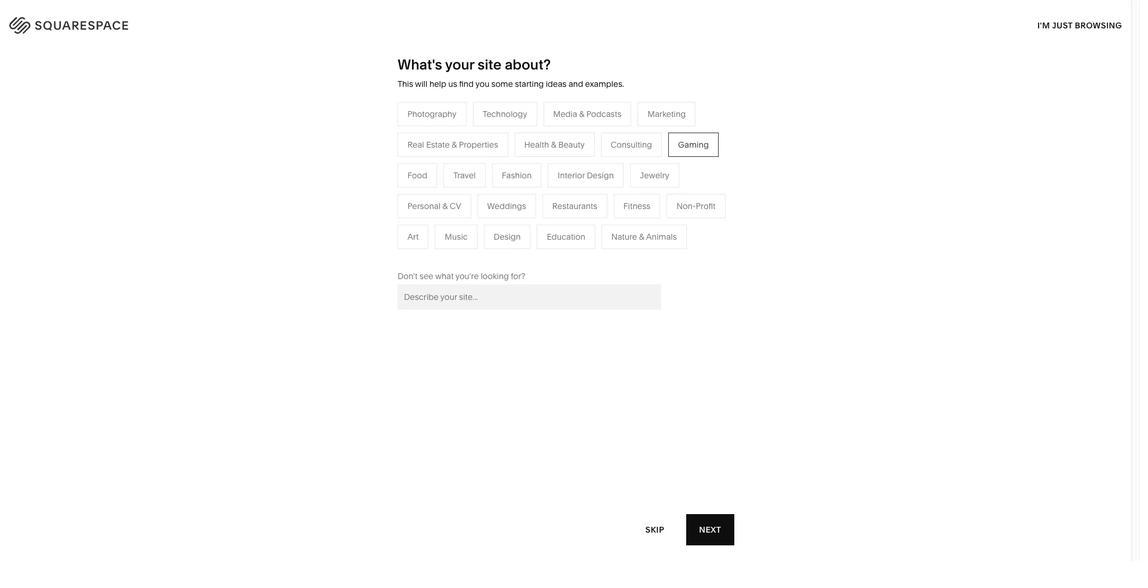 Task type: locate. For each thing, give the bounding box(es) containing it.
real
[[408, 140, 424, 150], [430, 248, 447, 259]]

& inside radio
[[443, 201, 448, 212]]

0 vertical spatial podcasts
[[587, 109, 622, 119]]

1 vertical spatial animals
[[646, 232, 677, 242]]

0 vertical spatial non-
[[677, 201, 696, 212]]

1 horizontal spatial travel
[[454, 170, 476, 181]]

nature down the fitness radio
[[612, 232, 637, 242]]

estate inside radio
[[426, 140, 450, 150]]

0 vertical spatial estate
[[426, 140, 450, 150]]

will
[[415, 79, 428, 89]]

weddings link
[[430, 231, 481, 241]]

travel up restaurants link
[[430, 161, 452, 172]]

fitness
[[552, 196, 580, 206], [624, 201, 651, 212]]

this
[[398, 79, 413, 89]]

site
[[478, 56, 502, 73]]

1 horizontal spatial weddings
[[487, 201, 526, 212]]

media up events
[[430, 196, 454, 206]]

estate down music
[[449, 248, 472, 259]]

0 vertical spatial weddings
[[487, 201, 526, 212]]

real estate & properties up travel link
[[408, 140, 498, 150]]

animals
[[587, 178, 618, 189], [646, 232, 677, 242]]

real up food
[[408, 140, 424, 150]]

fitness down interior
[[552, 196, 580, 206]]

jewelry
[[640, 170, 670, 181]]

design inside design "radio"
[[494, 232, 521, 242]]

properties up looking
[[482, 248, 521, 259]]

marketing
[[648, 109, 686, 119]]

skip button
[[633, 515, 678, 547]]

us
[[449, 79, 457, 89]]

non- right community
[[361, 213, 381, 224]]

0 horizontal spatial non-
[[361, 213, 381, 224]]

examples.
[[585, 79, 624, 89]]

Restaurants radio
[[543, 194, 607, 219]]

nature & animals
[[552, 178, 618, 189], [612, 232, 677, 242]]

log             in link
[[1088, 18, 1117, 29]]

travel link
[[430, 161, 464, 172]]

real up what
[[430, 248, 447, 259]]

media up beauty
[[554, 109, 578, 119]]

i'm
[[1038, 20, 1051, 30]]

non- inside radio
[[677, 201, 696, 212]]

properties
[[459, 140, 498, 150], [482, 248, 521, 259]]

animals down decor
[[587, 178, 618, 189]]

Art radio
[[398, 225, 429, 249]]

travel up media & podcasts link
[[454, 170, 476, 181]]

squarespace logo link
[[23, 14, 242, 32]]

log
[[1088, 18, 1106, 29]]

1 horizontal spatial design
[[587, 170, 614, 181]]

podcasts down examples.
[[587, 109, 622, 119]]

0 horizontal spatial nature
[[552, 178, 578, 189]]

food
[[408, 170, 428, 181]]

Health & Beauty radio
[[515, 133, 595, 157]]

podcasts
[[587, 109, 622, 119], [463, 196, 498, 206]]

restaurants
[[430, 178, 475, 189], [553, 201, 598, 212]]

restaurants down travel link
[[430, 178, 475, 189]]

nature down home
[[552, 178, 578, 189]]

0 horizontal spatial weddings
[[430, 231, 469, 241]]

estate
[[426, 140, 450, 150], [449, 248, 472, 259]]

Technology radio
[[473, 102, 537, 126]]

1 horizontal spatial non-
[[677, 201, 696, 212]]

1 vertical spatial podcasts
[[463, 196, 498, 206]]

what
[[435, 271, 454, 282]]

home & decor
[[552, 161, 609, 172]]

design
[[587, 170, 614, 181], [494, 232, 521, 242]]

0 vertical spatial restaurants
[[430, 178, 475, 189]]

1 vertical spatial design
[[494, 232, 521, 242]]

estate up travel link
[[426, 140, 450, 150]]

0 horizontal spatial real
[[408, 140, 424, 150]]

Nature & Animals radio
[[602, 225, 687, 249]]

1 vertical spatial media & podcasts
[[430, 196, 498, 206]]

media & podcasts inside radio
[[554, 109, 622, 119]]

1 horizontal spatial real
[[430, 248, 447, 259]]

0 vertical spatial nature & animals
[[552, 178, 618, 189]]

0 vertical spatial properties
[[459, 140, 498, 150]]

real estate & properties
[[408, 140, 498, 150], [430, 248, 521, 259]]

0 horizontal spatial podcasts
[[463, 196, 498, 206]]

animals down the fitness radio
[[646, 232, 677, 242]]

1 horizontal spatial nature
[[612, 232, 637, 242]]

beauty
[[559, 140, 585, 150]]

media
[[554, 109, 578, 119], [430, 196, 454, 206]]

weddings inside radio
[[487, 201, 526, 212]]

nature & animals down the fitness radio
[[612, 232, 677, 242]]

decor
[[585, 161, 609, 172]]

next button
[[686, 515, 734, 546]]

1 vertical spatial real
[[430, 248, 447, 259]]

media inside radio
[[554, 109, 578, 119]]

0 horizontal spatial design
[[494, 232, 521, 242]]

help
[[430, 79, 447, 89]]

squarespace logo image
[[23, 14, 152, 32]]

0 horizontal spatial media & podcasts
[[430, 196, 498, 206]]

non-
[[677, 201, 696, 212], [361, 213, 381, 224]]

0 horizontal spatial restaurants
[[430, 178, 475, 189]]

health
[[525, 140, 549, 150]]

media & podcasts
[[554, 109, 622, 119], [430, 196, 498, 206]]

Gaming radio
[[669, 133, 719, 157]]

media & podcasts down and
[[554, 109, 622, 119]]

travel
[[430, 161, 452, 172], [454, 170, 476, 181]]

0 vertical spatial nature
[[552, 178, 578, 189]]

0 vertical spatial real estate & properties
[[408, 140, 498, 150]]

0 vertical spatial media
[[554, 109, 578, 119]]

events
[[430, 213, 455, 224]]

1 horizontal spatial fitness
[[624, 201, 651, 212]]

0 vertical spatial real
[[408, 140, 424, 150]]

what's your site about? this will help us find you some starting ideas and examples.
[[398, 56, 624, 89]]

1 vertical spatial properties
[[482, 248, 521, 259]]

some
[[492, 79, 513, 89]]

0 vertical spatial media & podcasts
[[554, 109, 622, 119]]

1 horizontal spatial podcasts
[[587, 109, 622, 119]]

don't
[[398, 271, 418, 282]]

animals inside nature & animals option
[[646, 232, 677, 242]]

0 horizontal spatial animals
[[587, 178, 618, 189]]

Weddings radio
[[478, 194, 536, 219]]

restaurants down nature & animals link
[[553, 201, 598, 212]]

Real Estate & Properties radio
[[398, 133, 508, 157]]

nature & animals down home & decor link
[[552, 178, 618, 189]]

weddings down the events link
[[430, 231, 469, 241]]

1 horizontal spatial media & podcasts
[[554, 109, 622, 119]]

gaming
[[679, 140, 709, 150]]

Consulting radio
[[601, 133, 662, 157]]

1 horizontal spatial restaurants
[[553, 201, 598, 212]]

&
[[579, 109, 585, 119], [452, 140, 457, 150], [551, 140, 557, 150], [578, 161, 583, 172], [580, 178, 585, 189], [456, 196, 461, 206], [443, 201, 448, 212], [354, 213, 359, 224], [639, 232, 645, 242], [474, 248, 480, 259]]

weddings up design "radio"
[[487, 201, 526, 212]]

1 vertical spatial nature
[[612, 232, 637, 242]]

nature
[[552, 178, 578, 189], [612, 232, 637, 242]]

1 vertical spatial restaurants
[[553, 201, 598, 212]]

music
[[445, 232, 468, 242]]

real estate & properties up you're
[[430, 248, 521, 259]]

and
[[569, 79, 583, 89]]

Interior Design radio
[[548, 163, 624, 188]]

nature & animals inside option
[[612, 232, 677, 242]]

1 vertical spatial media
[[430, 196, 454, 206]]

design inside interior design option
[[587, 170, 614, 181]]

next
[[699, 525, 721, 536]]

media & podcasts down restaurants link
[[430, 196, 498, 206]]

fitness up nature & animals option at the right of page
[[624, 201, 651, 212]]

just
[[1053, 20, 1073, 30]]

fashion
[[502, 170, 532, 181]]

interior
[[558, 170, 585, 181]]

community
[[308, 213, 352, 224]]

don't see what you're looking for?
[[398, 271, 526, 282]]

properties up travel "radio"
[[459, 140, 498, 150]]

i'm just browsing link
[[1038, 9, 1123, 41]]

podcasts inside radio
[[587, 109, 622, 119]]

travel inside "radio"
[[454, 170, 476, 181]]

you
[[476, 79, 490, 89]]

1 vertical spatial nature & animals
[[612, 232, 677, 242]]

properties inside real estate & properties radio
[[459, 140, 498, 150]]

1 horizontal spatial media
[[554, 109, 578, 119]]

restaurants inside option
[[553, 201, 598, 212]]

looking
[[481, 271, 509, 282]]

technology
[[483, 109, 527, 119]]

non- down jewelry radio
[[677, 201, 696, 212]]

1 horizontal spatial animals
[[646, 232, 677, 242]]

Fitness radio
[[614, 194, 661, 219]]

Don't see what you're looking for? field
[[398, 285, 662, 310]]

podcasts right cv
[[463, 196, 498, 206]]

in
[[1108, 18, 1117, 29]]

nature & animals link
[[552, 178, 630, 189]]

nature inside option
[[612, 232, 637, 242]]

0 vertical spatial design
[[587, 170, 614, 181]]

weddings
[[487, 201, 526, 212], [430, 231, 469, 241]]

Food radio
[[398, 163, 437, 188]]

events link
[[430, 213, 467, 224]]

non-profit
[[677, 201, 716, 212]]



Task type: describe. For each thing, give the bounding box(es) containing it.
Design radio
[[484, 225, 531, 249]]

real inside radio
[[408, 140, 424, 150]]

personal & cv
[[408, 201, 461, 212]]

health & beauty
[[525, 140, 585, 150]]

you're
[[456, 271, 479, 282]]

1 vertical spatial weddings
[[430, 231, 469, 241]]

cv
[[450, 201, 461, 212]]

what's
[[398, 56, 442, 73]]

restaurants link
[[430, 178, 487, 189]]

0 horizontal spatial travel
[[430, 161, 452, 172]]

1 vertical spatial estate
[[449, 248, 472, 259]]

for?
[[511, 271, 526, 282]]

Jewelry radio
[[630, 163, 680, 188]]

home
[[552, 161, 576, 172]]

0 horizontal spatial media
[[430, 196, 454, 206]]

skip
[[646, 525, 665, 536]]

real estate & properties link
[[430, 248, 532, 259]]

photography
[[408, 109, 457, 119]]

about?
[[505, 56, 551, 73]]

0 horizontal spatial fitness
[[552, 196, 580, 206]]

art
[[408, 232, 419, 242]]

education
[[547, 232, 586, 242]]

starting
[[515, 79, 544, 89]]

Music radio
[[435, 225, 478, 249]]

Education radio
[[537, 225, 595, 249]]

degraw image
[[409, 397, 723, 562]]

find
[[459, 79, 474, 89]]

ideas
[[546, 79, 567, 89]]

real estate & properties inside radio
[[408, 140, 498, 150]]

media & podcasts link
[[430, 196, 510, 206]]

Marketing radio
[[638, 102, 696, 126]]

Non-Profit radio
[[667, 194, 726, 219]]

community & non-profits
[[308, 213, 405, 224]]

personal
[[408, 201, 441, 212]]

Fashion radio
[[492, 163, 542, 188]]

0 vertical spatial animals
[[587, 178, 618, 189]]

profits
[[381, 213, 405, 224]]

consulting
[[611, 140, 652, 150]]

profit
[[696, 201, 716, 212]]

browsing
[[1075, 20, 1123, 30]]

fitness link
[[552, 196, 591, 206]]

home & decor link
[[552, 161, 620, 172]]

Photography radio
[[398, 102, 467, 126]]

i'm just browsing
[[1038, 20, 1123, 30]]

1 vertical spatial real estate & properties
[[430, 248, 521, 259]]

1 vertical spatial non-
[[361, 213, 381, 224]]

interior design
[[558, 170, 614, 181]]

your
[[445, 56, 475, 73]]

Media & Podcasts radio
[[544, 102, 632, 126]]

community & non-profits link
[[308, 213, 416, 224]]

Personal & CV radio
[[398, 194, 471, 219]]

Travel radio
[[444, 163, 486, 188]]

fitness inside radio
[[624, 201, 651, 212]]

degraw element
[[409, 397, 723, 562]]

see
[[420, 271, 434, 282]]

log             in
[[1088, 18, 1117, 29]]



Task type: vqa. For each thing, say whether or not it's contained in the screenshot.
Fitness OPTION
yes



